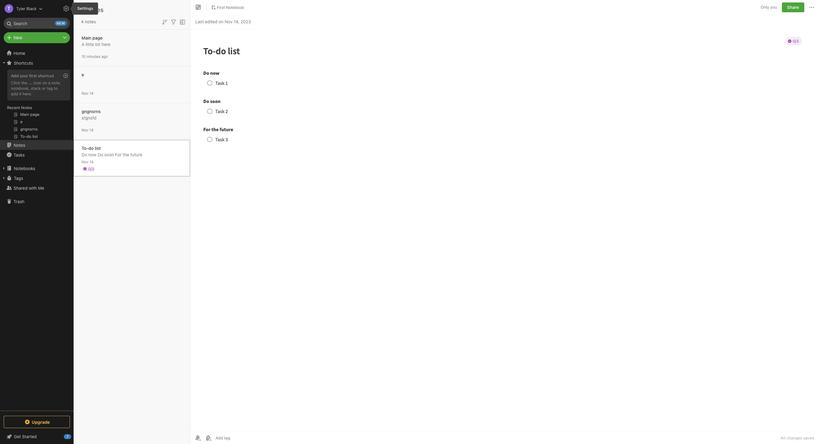 Task type: describe. For each thing, give the bounding box(es) containing it.
shortcuts button
[[0, 58, 73, 68]]

a little bit here
[[82, 42, 110, 47]]

2023
[[241, 19, 251, 24]]

group containing add your first shortcut
[[0, 68, 73, 143]]

1 nov 14 from the top
[[82, 91, 94, 96]]

3 nov 14 from the top
[[82, 160, 94, 164]]

new button
[[4, 32, 70, 43]]

notebook
[[226, 5, 244, 10]]

shortcut
[[38, 73, 54, 78]]

trash link
[[0, 197, 73, 206]]

2 nov 14 from the top
[[82, 128, 94, 132]]

main page
[[82, 35, 103, 40]]

last
[[195, 19, 204, 24]]

edited
[[205, 19, 217, 24]]

recent notes
[[7, 105, 32, 110]]

home
[[13, 50, 25, 56]]

More actions field
[[808, 2, 815, 12]]

settings tooltip
[[68, 2, 98, 15]]

the inside the to-do list do now do soon for the future
[[123, 152, 129, 157]]

tyler black
[[16, 6, 37, 11]]

soon
[[104, 152, 114, 157]]

here.
[[23, 91, 32, 96]]

now
[[88, 152, 96, 157]]

for
[[115, 152, 122, 157]]

to-
[[82, 146, 88, 151]]

last edited on nov 14, 2023
[[195, 19, 251, 24]]

future
[[130, 152, 142, 157]]

main
[[82, 35, 91, 40]]

expand notebooks image
[[2, 166, 6, 171]]

first
[[217, 5, 225, 10]]

tree containing home
[[0, 48, 74, 411]]

notebooks
[[14, 166, 35, 171]]

here
[[102, 42, 110, 47]]

click
[[11, 80, 20, 85]]

tasks
[[13, 152, 25, 157]]

notes inside notes link
[[13, 142, 25, 148]]

add filters image
[[170, 18, 177, 26]]

add a reminder image
[[194, 435, 201, 442]]

notes inside note list element
[[87, 6, 104, 13]]

shortcuts
[[14, 60, 33, 65]]

all changes saved
[[781, 436, 814, 441]]

list
[[95, 146, 101, 151]]

7
[[66, 435, 68, 439]]

1 do from the left
[[82, 152, 87, 157]]

upgrade
[[32, 420, 50, 425]]

nov inside note window element
[[225, 19, 233, 24]]

or
[[42, 86, 46, 91]]

add
[[11, 91, 18, 96]]

little
[[86, 42, 94, 47]]

page
[[92, 35, 103, 40]]

get
[[14, 434, 21, 439]]

settings
[[77, 6, 93, 11]]

Add tag field
[[215, 435, 261, 441]]

1 14 from the top
[[89, 91, 94, 96]]

tasks button
[[0, 150, 73, 160]]

gngnsrns
[[82, 109, 101, 114]]

to-do list do now do soon for the future
[[82, 146, 142, 157]]

0/3
[[88, 167, 94, 171]]

add
[[11, 73, 19, 78]]

notes inside group
[[21, 105, 32, 110]]

4
[[81, 19, 84, 24]]

started
[[22, 434, 37, 439]]

14,
[[234, 19, 239, 24]]

View options field
[[177, 18, 186, 26]]

sfgnsfd
[[82, 115, 96, 120]]



Task type: locate. For each thing, give the bounding box(es) containing it.
1 vertical spatial nov 14
[[82, 128, 94, 132]]

saved
[[803, 436, 814, 441]]

tags
[[14, 176, 23, 181]]

share button
[[782, 2, 804, 12]]

nov
[[225, 19, 233, 24], [82, 91, 88, 96], [82, 128, 88, 132], [82, 160, 88, 164]]

home link
[[0, 48, 74, 58]]

nov 14
[[82, 91, 94, 96], [82, 128, 94, 132], [82, 160, 94, 164]]

on
[[219, 19, 224, 24], [42, 80, 47, 85]]

add tag image
[[205, 435, 212, 442]]

nov left 14,
[[225, 19, 233, 24]]

nov 14 up gngnsrns
[[82, 91, 94, 96]]

bit
[[95, 42, 100, 47]]

get started
[[14, 434, 37, 439]]

share
[[787, 5, 799, 10]]

icon
[[34, 80, 41, 85]]

tags button
[[0, 173, 73, 183]]

shared with me
[[13, 185, 44, 191]]

new
[[13, 35, 22, 40]]

note list element
[[74, 0, 190, 444]]

first notebook
[[217, 5, 244, 10]]

ago
[[101, 54, 108, 59]]

on right edited
[[219, 19, 224, 24]]

note window element
[[190, 0, 819, 444]]

0 horizontal spatial the
[[21, 80, 27, 85]]

the inside group
[[21, 80, 27, 85]]

nov 14 down sfgnsfd on the left top of the page
[[82, 128, 94, 132]]

1 horizontal spatial the
[[123, 152, 129, 157]]

group
[[0, 68, 73, 143]]

add your first shortcut
[[11, 73, 54, 78]]

tyler
[[16, 6, 25, 11]]

only
[[761, 5, 769, 10]]

shared with me link
[[0, 183, 73, 193]]

0 vertical spatial 14
[[89, 91, 94, 96]]

the right for
[[123, 152, 129, 157]]

notes up tasks
[[13, 142, 25, 148]]

notes right recent
[[21, 105, 32, 110]]

with
[[29, 185, 37, 191]]

2 do from the left
[[98, 152, 103, 157]]

0 vertical spatial the
[[21, 80, 27, 85]]

2 vertical spatial 14
[[89, 160, 94, 164]]

more actions image
[[808, 4, 815, 11]]

1 horizontal spatial do
[[98, 152, 103, 157]]

expand note image
[[195, 4, 202, 11]]

10
[[82, 54, 86, 59]]

nov down 'e'
[[82, 91, 88, 96]]

minutes
[[87, 54, 100, 59]]

only you
[[761, 5, 777, 10]]

14 down sfgnsfd on the left top of the page
[[89, 128, 94, 132]]

a
[[82, 42, 84, 47]]

Help and Learning task checklist field
[[0, 432, 74, 442]]

all
[[781, 436, 785, 441]]

trash
[[13, 199, 24, 204]]

tree
[[0, 48, 74, 411]]

on inside note window element
[[219, 19, 224, 24]]

the
[[21, 80, 27, 85], [123, 152, 129, 157]]

do
[[88, 146, 94, 151]]

14 up gngnsrns
[[89, 91, 94, 96]]

0 vertical spatial nov 14
[[82, 91, 94, 96]]

1 vertical spatial notes
[[21, 105, 32, 110]]

1 vertical spatial 14
[[89, 128, 94, 132]]

1 vertical spatial on
[[42, 80, 47, 85]]

14
[[89, 91, 94, 96], [89, 128, 94, 132], [89, 160, 94, 164]]

note,
[[51, 80, 61, 85]]

1 horizontal spatial on
[[219, 19, 224, 24]]

10 minutes ago
[[82, 54, 108, 59]]

expand tags image
[[2, 176, 6, 181]]

me
[[38, 185, 44, 191]]

Search text field
[[8, 18, 66, 29]]

a
[[48, 80, 50, 85]]

2 vertical spatial nov 14
[[82, 160, 94, 164]]

e
[[82, 72, 84, 77]]

it
[[19, 91, 22, 96]]

nov up 0/3
[[82, 160, 88, 164]]

3 14 from the top
[[89, 160, 94, 164]]

do down list
[[98, 152, 103, 157]]

do
[[82, 152, 87, 157], [98, 152, 103, 157]]

notebook,
[[11, 86, 30, 91]]

changes
[[786, 436, 802, 441]]

Add filters field
[[170, 18, 177, 26]]

nov down sfgnsfd on the left top of the page
[[82, 128, 88, 132]]

nov 14 up 0/3
[[82, 160, 94, 164]]

upgrade button
[[4, 416, 70, 428]]

icon on a note, notebook, stack or tag to add it here.
[[11, 80, 61, 96]]

Sort options field
[[161, 18, 168, 26]]

to
[[54, 86, 58, 91]]

new search field
[[8, 18, 67, 29]]

recent
[[7, 105, 20, 110]]

the left ...
[[21, 80, 27, 85]]

first notebook button
[[209, 3, 246, 12]]

on left a
[[42, 80, 47, 85]]

...
[[28, 80, 32, 85]]

notes
[[87, 6, 104, 13], [21, 105, 32, 110], [13, 142, 25, 148]]

your
[[20, 73, 28, 78]]

notes
[[85, 19, 96, 24]]

stack
[[31, 86, 41, 91]]

first
[[29, 73, 37, 78]]

0 horizontal spatial on
[[42, 80, 47, 85]]

new
[[57, 21, 65, 25]]

0 horizontal spatial do
[[82, 152, 87, 157]]

2 14 from the top
[[89, 128, 94, 132]]

4 notes
[[81, 19, 96, 24]]

you
[[770, 5, 777, 10]]

black
[[26, 6, 37, 11]]

do down to-
[[82, 152, 87, 157]]

on inside icon on a note, notebook, stack or tag to add it here.
[[42, 80, 47, 85]]

settings image
[[63, 5, 70, 12]]

Note Editor text field
[[190, 29, 819, 432]]

1 vertical spatial the
[[123, 152, 129, 157]]

shared
[[13, 185, 28, 191]]

0 vertical spatial on
[[219, 19, 224, 24]]

14 up 0/3
[[89, 160, 94, 164]]

notes up 'notes'
[[87, 6, 104, 13]]

click the ...
[[11, 80, 32, 85]]

notebooks link
[[0, 163, 73, 173]]

2 vertical spatial notes
[[13, 142, 25, 148]]

click to collapse image
[[71, 433, 76, 440]]

notes link
[[0, 140, 73, 150]]

0 vertical spatial notes
[[87, 6, 104, 13]]

Account field
[[0, 2, 43, 15]]

tag
[[47, 86, 53, 91]]



Task type: vqa. For each thing, say whether or not it's contained in the screenshot.
"Main" ELEMENT
no



